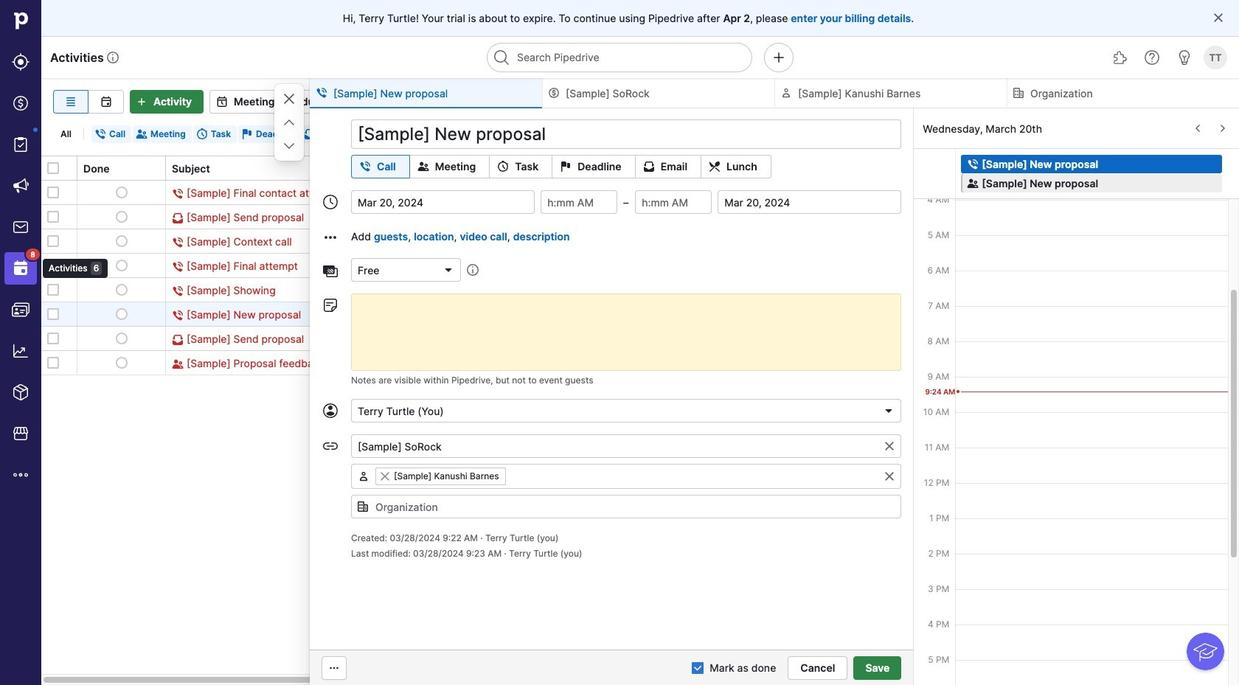 Task type: describe. For each thing, give the bounding box(es) containing it.
3 row from the top
[[41, 229, 1240, 254]]

campaigns image
[[12, 177, 30, 195]]

color secondary image
[[1221, 162, 1233, 174]]

quick help image
[[1144, 49, 1161, 66]]

leads image
[[12, 53, 30, 71]]

color primary image inside deal or lead field
[[884, 440, 896, 452]]

Search Pipedrive field
[[487, 43, 753, 72]]

none field deal or lead
[[351, 435, 902, 458]]

1 horizontal spatial color primary inverted image
[[968, 158, 979, 170]]

contacts image
[[12, 301, 30, 319]]

insights image
[[12, 342, 30, 360]]

0 vertical spatial color primary inverted image
[[133, 96, 151, 108]]

sales assistant image
[[1176, 49, 1194, 66]]

2 row from the top
[[41, 204, 1240, 232]]

7 row from the top
[[41, 326, 1240, 351]]

knowledge center bot, also known as kc bot is an onboarding assistant that allows you to see the list of onboarding items in one place for quick and easy reference. this improves your in-app experience. image
[[1187, 633, 1225, 671]]

color primary image inside organization field
[[357, 501, 369, 513]]

Deal or Lead text field
[[351, 435, 902, 458]]

6 row from the top
[[41, 302, 1240, 330]]

4 row from the top
[[41, 253, 1240, 278]]

1 h:mm am text field from the left
[[541, 190, 618, 214]]

home image
[[10, 10, 32, 32]]

sales inbox image
[[12, 218, 30, 236]]

calendar image
[[97, 96, 115, 108]]

open details in full view image
[[1080, 96, 1097, 108]]



Task type: vqa. For each thing, say whether or not it's contained in the screenshot.
second MM/DD/YYYY text field
no



Task type: locate. For each thing, give the bounding box(es) containing it.
color undefined image up contacts image at the top
[[12, 260, 30, 277]]

2 h:mm am text field from the left
[[635, 190, 712, 214]]

products image
[[12, 384, 30, 401]]

list image
[[62, 96, 80, 108]]

1 vertical spatial color primary inverted image
[[968, 158, 979, 170]]

quick add image
[[770, 49, 788, 66]]

0 vertical spatial info image
[[107, 52, 119, 63]]

0 vertical spatial color undefined image
[[12, 136, 30, 153]]

Organization text field
[[351, 495, 902, 519]]

color primary inverted image
[[133, 96, 151, 108], [968, 158, 979, 170]]

1 color undefined image from the top
[[12, 136, 30, 153]]

deals image
[[12, 94, 30, 112]]

0 horizontal spatial h:mm am text field
[[541, 190, 618, 214]]

1 horizontal spatial info image
[[467, 264, 479, 276]]

more image
[[12, 466, 30, 484]]

1 vertical spatial info image
[[467, 264, 479, 276]]

info image
[[107, 52, 119, 63], [467, 264, 479, 276]]

2 color undefined image from the top
[[12, 260, 30, 277]]

8 row from the top
[[41, 350, 1240, 378]]

menu
[[0, 0, 108, 685]]

row
[[41, 181, 1240, 208], [41, 204, 1240, 232], [41, 229, 1240, 254], [41, 253, 1240, 278], [41, 277, 1240, 305], [41, 302, 1240, 330], [41, 326, 1240, 351], [41, 350, 1240, 378]]

0 horizontal spatial info image
[[107, 52, 119, 63]]

color primary image
[[1213, 12, 1225, 24], [316, 87, 328, 99], [548, 87, 560, 99], [781, 87, 792, 99], [280, 90, 298, 108], [330, 93, 348, 111], [213, 96, 231, 108], [136, 128, 148, 140], [196, 128, 208, 140], [968, 158, 979, 170], [495, 161, 512, 173], [640, 161, 658, 173], [706, 161, 724, 173], [644, 162, 656, 174], [47, 162, 59, 174], [968, 177, 979, 189], [322, 193, 339, 211], [115, 211, 127, 223], [172, 213, 184, 224], [322, 229, 339, 246], [47, 235, 59, 247], [115, 235, 127, 247], [172, 237, 184, 249], [47, 260, 59, 272], [322, 263, 339, 280], [47, 284, 59, 296], [115, 284, 127, 296], [172, 286, 184, 297], [115, 308, 127, 320], [47, 333, 59, 345], [172, 334, 184, 346], [172, 359, 184, 371], [322, 438, 339, 455], [379, 471, 391, 483], [325, 662, 343, 674], [692, 662, 704, 674]]

None field
[[351, 258, 461, 282], [351, 399, 902, 423], [351, 435, 902, 458], [351, 464, 902, 489], [351, 495, 902, 519], [351, 258, 461, 282], [351, 399, 902, 423], [351, 464, 902, 489]]

h:mm AM text field
[[541, 190, 618, 214], [635, 190, 712, 214]]

grid
[[41, 155, 1240, 685]]

previous day image
[[1189, 122, 1207, 134]]

none field organization
[[351, 495, 902, 519]]

None text field
[[351, 190, 535, 214], [718, 190, 902, 214], [506, 466, 901, 488], [351, 190, 535, 214], [718, 190, 902, 214], [506, 466, 901, 488]]

1 vertical spatial color undefined image
[[12, 260, 30, 277]]

5 row from the top
[[41, 277, 1240, 305]]

color primary image
[[1013, 87, 1025, 99], [280, 114, 298, 131], [94, 128, 106, 140], [241, 128, 253, 140], [304, 128, 316, 140], [352, 128, 364, 140], [280, 137, 298, 155], [356, 161, 374, 173], [414, 161, 432, 173], [557, 161, 575, 173], [47, 187, 59, 198], [115, 187, 127, 198], [172, 188, 184, 200], [47, 211, 59, 223], [115, 260, 127, 272], [172, 261, 184, 273], [443, 264, 455, 276], [322, 297, 339, 314], [47, 308, 59, 320], [172, 310, 184, 322], [115, 333, 127, 345], [47, 357, 59, 369], [115, 357, 127, 369], [322, 402, 339, 420], [883, 405, 895, 417], [884, 440, 896, 452], [358, 471, 370, 483], [884, 471, 896, 483], [357, 501, 369, 513]]

menu item
[[0, 248, 41, 289]]

marketplace image
[[12, 425, 30, 443]]

info image
[[1052, 96, 1064, 108]]

1 horizontal spatial h:mm am text field
[[635, 190, 712, 214]]

color undefined image up campaigns image
[[12, 136, 30, 153]]

Call text field
[[351, 120, 902, 149]]

color undefined image
[[12, 136, 30, 153], [12, 260, 30, 277]]

0 horizontal spatial color primary inverted image
[[133, 96, 151, 108]]

next day image
[[1214, 122, 1232, 134]]

1 row from the top
[[41, 181, 1240, 208]]



